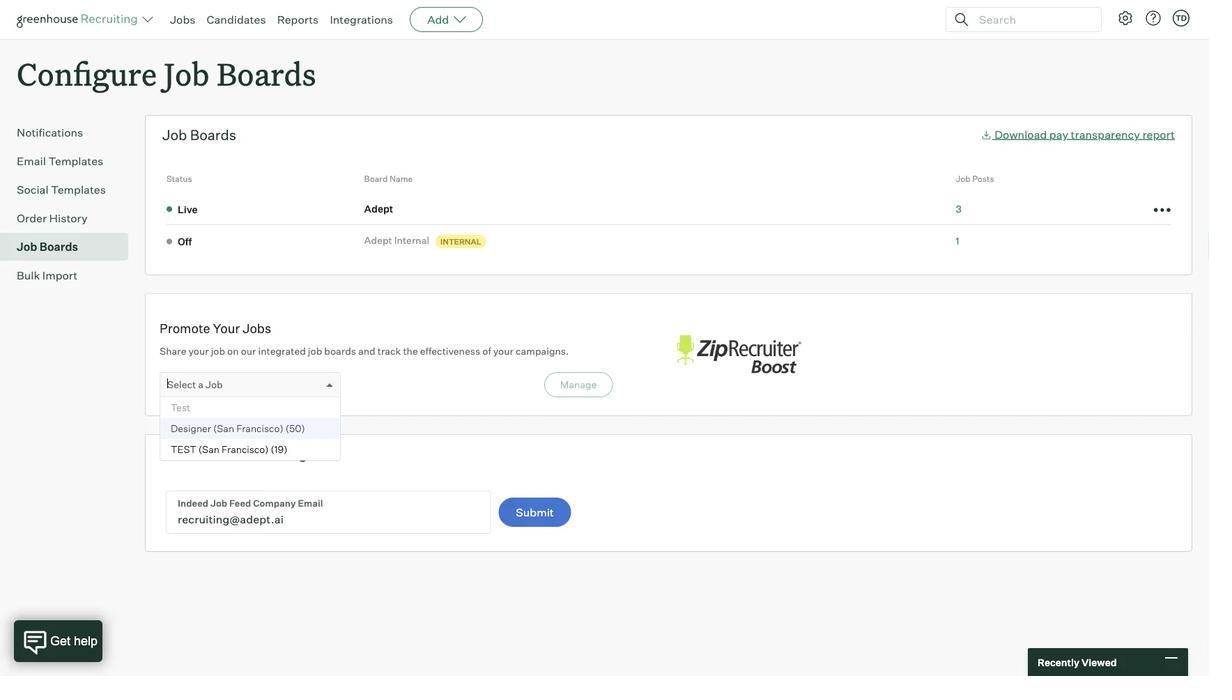 Task type: locate. For each thing, give the bounding box(es) containing it.
3
[[956, 203, 962, 215]]

job left on
[[211, 345, 225, 357]]

your right the share
[[189, 345, 209, 357]]

(san
[[213, 423, 234, 435], [199, 444, 220, 456]]

(san up test (san francisco) (19)
[[213, 423, 234, 435]]

francisco) for (19)
[[222, 444, 269, 456]]

reports link
[[277, 13, 319, 26]]

0 horizontal spatial internal
[[394, 234, 430, 247]]

(san right test
[[199, 444, 220, 456]]

job boards up 'status'
[[162, 126, 236, 144]]

board
[[364, 174, 388, 184]]

campaigns.
[[516, 345, 569, 357]]

1 vertical spatial francisco)
[[222, 444, 269, 456]]

jobs left candidates in the left of the page
[[170, 13, 196, 26]]

1 vertical spatial adept
[[364, 234, 392, 247]]

3 link
[[956, 203, 962, 215]]

submit button
[[499, 498, 572, 527]]

0 horizontal spatial job
[[211, 345, 225, 357]]

1 horizontal spatial your
[[493, 345, 514, 357]]

td button
[[1171, 7, 1193, 29]]

1 vertical spatial jobs
[[243, 320, 271, 336]]

internal inside adept internal link
[[394, 234, 430, 247]]

templates up 'social templates' link
[[48, 154, 103, 168]]

job left "boards"
[[308, 345, 322, 357]]

configure job boards
[[17, 53, 316, 94]]

select a job
[[167, 379, 223, 391]]

job up the bulk
[[17, 240, 37, 254]]

job
[[211, 345, 225, 357], [308, 345, 322, 357]]

0 vertical spatial templates
[[48, 154, 103, 168]]

2 vertical spatial boards
[[40, 240, 78, 254]]

internal down adept link
[[394, 234, 430, 247]]

boards
[[217, 53, 316, 94], [190, 126, 236, 144], [40, 240, 78, 254]]

templates up order history "link"
[[51, 183, 106, 197]]

None field
[[167, 373, 171, 397]]

share
[[160, 345, 186, 357]]

posts
[[973, 174, 995, 184]]

track
[[378, 345, 401, 357]]

1 horizontal spatial job
[[308, 345, 322, 357]]

francisco) down designer (san francisco) (50) option
[[222, 444, 269, 456]]

name
[[390, 174, 413, 184]]

1 job from the left
[[211, 345, 225, 357]]

1 horizontal spatial job boards
[[162, 126, 236, 144]]

adept inside adept internal link
[[364, 234, 392, 247]]

adept internal link
[[364, 234, 434, 247]]

0 horizontal spatial job boards
[[17, 240, 78, 254]]

test (san francisco) (19) option
[[160, 439, 340, 460]]

of
[[483, 345, 491, 357]]

0 vertical spatial francisco)
[[236, 423, 284, 435]]

candidates
[[207, 13, 266, 26]]

your
[[189, 345, 209, 357], [493, 345, 514, 357]]

add
[[427, 13, 449, 26]]

bulk
[[17, 269, 40, 283]]

configure image
[[1118, 10, 1134, 26]]

internal right adept internal link
[[441, 237, 481, 246]]

email templates link
[[17, 153, 123, 170]]

recently
[[1038, 656, 1080, 668]]

0 horizontal spatial your
[[189, 345, 209, 357]]

francisco) up test (san francisco) (19) option
[[236, 423, 284, 435]]

job posts
[[956, 174, 995, 184]]

1 your from the left
[[189, 345, 209, 357]]

order history link
[[17, 210, 123, 227]]

adept
[[364, 203, 393, 215], [364, 234, 392, 247]]

job boards up bulk import
[[17, 240, 78, 254]]

jobs up the our on the left bottom of the page
[[243, 320, 271, 336]]

social templates link
[[17, 181, 123, 198]]

2 adept from the top
[[364, 234, 392, 247]]

boards down candidates link on the top left
[[217, 53, 316, 94]]

internal
[[394, 234, 430, 247], [441, 237, 481, 246]]

adept down adept link
[[364, 234, 392, 247]]

adept down board
[[364, 203, 393, 215]]

social templates
[[17, 183, 106, 197]]

email
[[17, 154, 46, 168]]

order history
[[17, 211, 88, 225]]

adept inside adept link
[[364, 203, 393, 215]]

submit
[[516, 506, 554, 520]]

Search text field
[[976, 9, 1089, 30]]

2 your from the left
[[493, 345, 514, 357]]

history
[[49, 211, 88, 225]]

job
[[164, 53, 210, 94], [162, 126, 187, 144], [956, 174, 971, 184], [17, 240, 37, 254], [206, 379, 223, 391]]

your
[[213, 320, 240, 336]]

0 vertical spatial adept
[[364, 203, 393, 215]]

greenhouse recruiting image
[[17, 11, 142, 28]]

our
[[241, 345, 256, 357]]

0 vertical spatial job boards
[[162, 126, 236, 144]]

1 vertical spatial (san
[[199, 444, 220, 456]]

partner
[[208, 446, 257, 463]]

templates
[[48, 154, 103, 168], [51, 183, 106, 197]]

your right of
[[493, 345, 514, 357]]

francisco)
[[236, 423, 284, 435], [222, 444, 269, 456]]

jobs
[[170, 13, 196, 26], [243, 320, 271, 336]]

reports
[[277, 13, 319, 26]]

0 vertical spatial (san
[[213, 423, 234, 435]]

job down "jobs" link
[[164, 53, 210, 94]]

job boards
[[162, 126, 236, 144], [17, 240, 78, 254]]

designer (san francisco) (50)
[[171, 423, 305, 435]]

1 vertical spatial templates
[[51, 183, 106, 197]]

adept for adept internal
[[364, 234, 392, 247]]

and
[[358, 345, 376, 357]]

0 horizontal spatial jobs
[[170, 13, 196, 26]]

boards up 'status'
[[190, 126, 236, 144]]

boards up import
[[40, 240, 78, 254]]

pay
[[1050, 127, 1069, 141]]

download pay transparency report link
[[981, 127, 1176, 141]]

1 adept from the top
[[364, 203, 393, 215]]

(19)
[[271, 444, 288, 456]]

adept for adept
[[364, 203, 393, 215]]

1 horizontal spatial jobs
[[243, 320, 271, 336]]

(50)
[[286, 423, 305, 435]]



Task type: vqa. For each thing, say whether or not it's contained in the screenshot.
proper
no



Task type: describe. For each thing, give the bounding box(es) containing it.
templates for social templates
[[51, 183, 106, 197]]

bulk import
[[17, 269, 78, 283]]

promote
[[160, 320, 210, 336]]

promote your jobs
[[160, 320, 271, 336]]

notifications
[[17, 126, 83, 140]]

status
[[167, 174, 192, 184]]

bulk import link
[[17, 267, 123, 284]]

francisco) for (50)
[[236, 423, 284, 435]]

on
[[227, 345, 239, 357]]

job boards link
[[17, 239, 123, 255]]

job right a
[[206, 379, 223, 391]]

1
[[956, 235, 960, 247]]

order
[[17, 211, 47, 225]]

live
[[178, 203, 198, 215]]

off
[[178, 235, 192, 248]]

the
[[403, 345, 418, 357]]

0 vertical spatial jobs
[[170, 13, 196, 26]]

adept link
[[364, 202, 398, 215]]

Indeed Job Feed Company Email text field
[[167, 492, 490, 533]]

candidates link
[[207, 13, 266, 26]]

designer (san francisco) (50) option
[[160, 418, 340, 439]]

report
[[1143, 127, 1176, 141]]

integrations link
[[330, 13, 393, 26]]

settings
[[260, 446, 315, 463]]

td
[[1176, 13, 1187, 23]]

integrations
[[330, 13, 393, 26]]

td button
[[1173, 10, 1190, 26]]

test
[[171, 444, 196, 456]]

(san for designer
[[213, 423, 234, 435]]

transparency
[[1071, 127, 1141, 141]]

a
[[198, 379, 204, 391]]

0 vertical spatial boards
[[217, 53, 316, 94]]

2 job from the left
[[308, 345, 322, 357]]

1 vertical spatial boards
[[190, 126, 236, 144]]

board name
[[364, 174, 413, 184]]

adept internal
[[364, 234, 430, 247]]

1 link
[[956, 235, 960, 247]]

1 horizontal spatial internal
[[441, 237, 481, 246]]

global partner settings
[[162, 446, 315, 463]]

download pay transparency report
[[995, 127, 1176, 141]]

jobs link
[[170, 13, 196, 26]]

zip recruiter image
[[669, 328, 808, 382]]

social
[[17, 183, 49, 197]]

viewed
[[1082, 656, 1117, 668]]

add button
[[410, 7, 483, 32]]

notifications link
[[17, 124, 123, 141]]

(san for test
[[199, 444, 220, 456]]

job up 'status'
[[162, 126, 187, 144]]

download
[[995, 127, 1047, 141]]

boards
[[324, 345, 356, 357]]

designer
[[171, 423, 211, 435]]

email templates
[[17, 154, 103, 168]]

configure
[[17, 53, 157, 94]]

integrated
[[258, 345, 306, 357]]

recently viewed
[[1038, 656, 1117, 668]]

test
[[171, 402, 190, 414]]

test (san francisco) (19)
[[171, 444, 288, 456]]

import
[[42, 269, 78, 283]]

select
[[167, 379, 196, 391]]

effectiveness
[[420, 345, 481, 357]]

1 vertical spatial job boards
[[17, 240, 78, 254]]

share your job on our integrated job boards and track the effectiveness of your campaigns.
[[160, 345, 569, 357]]

templates for email templates
[[48, 154, 103, 168]]

global
[[162, 446, 205, 463]]

job left posts
[[956, 174, 971, 184]]



